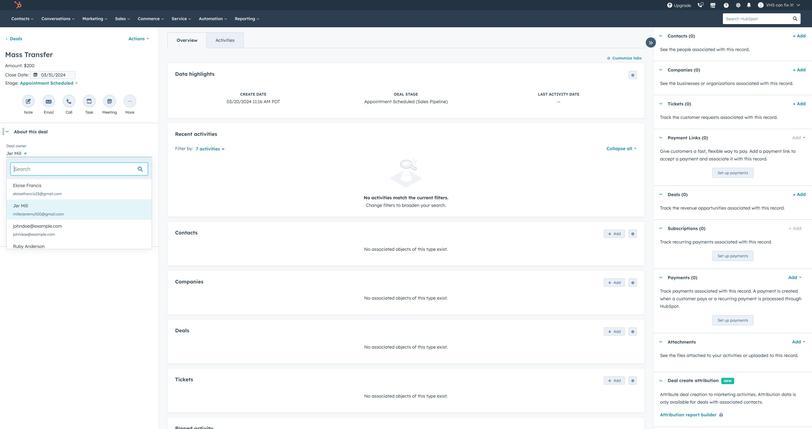 Task type: vqa. For each thing, say whether or not it's contained in the screenshot.
owner's Press to sort. image
no



Task type: locate. For each thing, give the bounding box(es) containing it.
task image
[[86, 99, 92, 105]]

navigation
[[168, 32, 244, 48]]

alert
[[175, 159, 637, 209]]

list box
[[7, 179, 152, 261]]

0 vertical spatial caret image
[[659, 35, 663, 37]]

1 vertical spatial caret image
[[659, 341, 663, 343]]

caret image
[[659, 35, 663, 37], [659, 341, 663, 343]]

call image
[[66, 99, 72, 105]]

marketplaces image
[[710, 3, 716, 9]]

caret image
[[659, 69, 663, 71], [659, 103, 663, 105], [5, 131, 9, 133], [659, 137, 663, 139], [659, 194, 663, 195], [659, 228, 663, 229], [659, 277, 663, 278], [659, 380, 663, 382]]

jacob simon image
[[758, 2, 764, 8]]

email image
[[46, 99, 52, 105]]

2 caret image from the top
[[659, 341, 663, 343]]

menu
[[664, 0, 805, 10]]

Search search field
[[10, 163, 148, 175]]

MM/DD/YYYY text field
[[30, 71, 75, 79]]

meeting image
[[107, 99, 112, 105]]



Task type: describe. For each thing, give the bounding box(es) containing it.
-- text field
[[6, 165, 152, 175]]

note image
[[26, 99, 31, 105]]

more image
[[127, 99, 133, 105]]

Search HubSpot search field
[[723, 13, 790, 24]]

1 caret image from the top
[[659, 35, 663, 37]]



